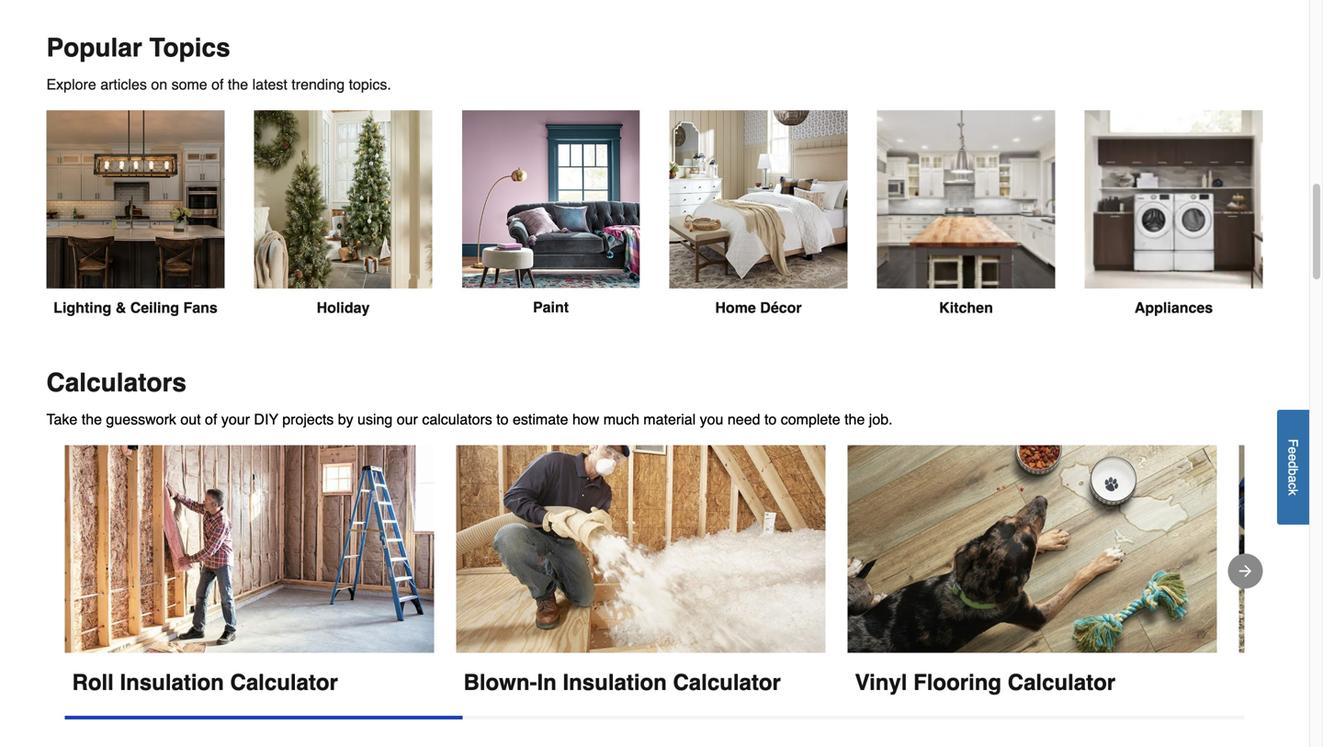 Task type: describe. For each thing, give the bounding box(es) containing it.
roll insulation calculator link
[[65, 446, 434, 698]]

our
[[397, 411, 418, 428]]

2 to from the left
[[765, 411, 777, 428]]

of for popular topics
[[212, 76, 224, 93]]

lighting & ceiling fans
[[53, 299, 218, 316]]

0 horizontal spatial the
[[82, 411, 102, 428]]

complete
[[781, 411, 841, 428]]

décor
[[761, 299, 802, 316]]

trending
[[292, 76, 345, 93]]

flooring
[[914, 670, 1002, 695]]

in
[[537, 670, 557, 695]]

kitchen
[[940, 299, 994, 316]]

topics
[[149, 33, 230, 63]]

explore articles on some of the latest trending topics.
[[46, 76, 391, 93]]

vinyl flooring calculator link
[[848, 446, 1218, 698]]

lighting
[[53, 299, 111, 316]]

you
[[700, 411, 724, 428]]

of for calculators
[[205, 411, 217, 428]]

kitchen link
[[878, 111, 1056, 317]]

appliances
[[1135, 299, 1214, 316]]

calculators
[[422, 411, 493, 428]]

calculator for roll insulation calculator
[[230, 670, 338, 695]]

a farmhouse-style hanging light with five lighted bulbs over a kitchen island. image
[[46, 111, 225, 289]]

out
[[181, 411, 201, 428]]

roll
[[72, 670, 114, 695]]

paint link
[[462, 111, 640, 316]]

estimate
[[513, 411, 569, 428]]

holiday
[[317, 299, 370, 316]]

1 to from the left
[[497, 411, 509, 428]]

c
[[1287, 483, 1301, 489]]

1 horizontal spatial the
[[228, 76, 248, 93]]

blown-in insulation calculator
[[464, 670, 781, 695]]

a living room and sunroom decorated with lighted christmas trees, a wreath and garland. image
[[254, 111, 433, 289]]

&
[[116, 299, 126, 316]]

a dog on a wood-look vinyl plank floor next to a food dish, a bowl with spilled water and a toy. image
[[848, 446, 1218, 654]]

guesswork
[[106, 411, 176, 428]]

how
[[573, 411, 600, 428]]

popular topics
[[46, 33, 230, 63]]

roll insulation calculator
[[72, 670, 338, 695]]

vinyl
[[855, 670, 908, 695]]

1 e from the top
[[1287, 447, 1301, 454]]

f
[[1287, 439, 1301, 447]]

2 horizontal spatial the
[[845, 411, 865, 428]]

appliances link
[[1085, 111, 1264, 317]]

white side-by-side washer and dryer set between brown cabinets in a laundry room with a window. image
[[1085, 111, 1264, 289]]

using
[[358, 411, 393, 428]]

a white kitchen, stainless steel appliances, butcher block center island and dark wood flooring. image
[[878, 111, 1056, 289]]

home
[[716, 299, 756, 316]]



Task type: locate. For each thing, give the bounding box(es) containing it.
0 horizontal spatial to
[[497, 411, 509, 428]]

material
[[644, 411, 696, 428]]

d
[[1287, 461, 1301, 468]]

insulation right roll
[[120, 670, 224, 695]]

topics.
[[349, 76, 391, 93]]

the left job.
[[845, 411, 865, 428]]

ceiling
[[130, 299, 179, 316]]

lighting & ceiling fans link
[[46, 111, 225, 317]]

insulation right the in
[[563, 670, 667, 695]]

a bedroom with brown wood paneling, a white dresser and a bed with beige and brown blankets. image
[[670, 111, 848, 289]]

calculator
[[230, 670, 338, 695], [673, 670, 781, 695], [1008, 670, 1116, 695]]

to right "need"
[[765, 411, 777, 428]]

k
[[1287, 489, 1301, 496]]

scrollbar
[[65, 716, 463, 720]]

calculator for vinyl flooring calculator
[[1008, 670, 1116, 695]]

1 calculator from the left
[[230, 670, 338, 695]]

f e e d b a c k
[[1287, 439, 1301, 496]]

2 calculator from the left
[[673, 670, 781, 695]]

of right some
[[212, 76, 224, 93]]

holiday link
[[254, 111, 433, 317]]

a man installing faced insulation between the wall studs of a building. image
[[65, 446, 434, 654]]

vinyl flooring calculator
[[855, 670, 1116, 695]]

on
[[151, 76, 167, 93]]

need
[[728, 411, 761, 428]]

1 horizontal spatial calculator
[[673, 670, 781, 695]]

your
[[221, 411, 250, 428]]

3 calculator from the left
[[1008, 670, 1116, 695]]

2 e from the top
[[1287, 454, 1301, 461]]

a
[[1287, 476, 1301, 483]]

of
[[212, 76, 224, 93], [205, 411, 217, 428]]

1 vertical spatial of
[[205, 411, 217, 428]]

home décor link
[[670, 111, 848, 317]]

arrow right image
[[1237, 562, 1255, 581]]

explore
[[46, 76, 96, 93]]

to
[[497, 411, 509, 428], [765, 411, 777, 428]]

home décor
[[716, 299, 802, 316]]

latest
[[252, 76, 288, 93]]

0 horizontal spatial calculator
[[230, 670, 338, 695]]

1 insulation from the left
[[120, 670, 224, 695]]

2 horizontal spatial calculator
[[1008, 670, 1116, 695]]

calculators
[[46, 368, 187, 398]]

fans
[[183, 299, 218, 316]]

some
[[172, 76, 207, 93]]

take the guesswork out of your diy projects by using our calculators to estimate how much material you need to complete the job.
[[46, 411, 893, 428]]

diy
[[254, 411, 278, 428]]

take
[[46, 411, 77, 428]]

paint
[[533, 299, 569, 316]]

1 horizontal spatial insulation
[[563, 670, 667, 695]]

to left estimate
[[497, 411, 509, 428]]

e up d on the right bottom
[[1287, 447, 1301, 454]]

by
[[338, 411, 354, 428]]

job.
[[870, 411, 893, 428]]

blown-
[[464, 670, 537, 695]]

projects
[[282, 411, 334, 428]]

insulation
[[120, 670, 224, 695], [563, 670, 667, 695]]

1 horizontal spatial to
[[765, 411, 777, 428]]

much
[[604, 411, 640, 428]]

popular
[[46, 33, 142, 63]]

e
[[1287, 447, 1301, 454], [1287, 454, 1301, 461]]

the
[[228, 76, 248, 93], [82, 411, 102, 428], [845, 411, 865, 428]]

2 insulation from the left
[[563, 670, 667, 695]]

e up b
[[1287, 454, 1301, 461]]

0 horizontal spatial insulation
[[120, 670, 224, 695]]

a living room with a violet accent wall, a window with blue casing and a gray sofa. image
[[462, 111, 640, 288]]

0 vertical spatial of
[[212, 76, 224, 93]]

a man using a machine to add blown-in insulation between the joists in an attic. image
[[456, 446, 826, 654]]

the right take
[[82, 411, 102, 428]]

of right out
[[205, 411, 217, 428]]

f e e d b a c k button
[[1278, 410, 1310, 525]]

a man wearing work gloves finishing the edge of a concrete slab. image
[[1240, 446, 1324, 654]]

the left latest
[[228, 76, 248, 93]]

blown-in insulation calculator link
[[456, 446, 826, 698]]

b
[[1287, 468, 1301, 476]]

articles
[[100, 76, 147, 93]]



Task type: vqa. For each thing, say whether or not it's contained in the screenshot.
estimate on the bottom of the page
yes



